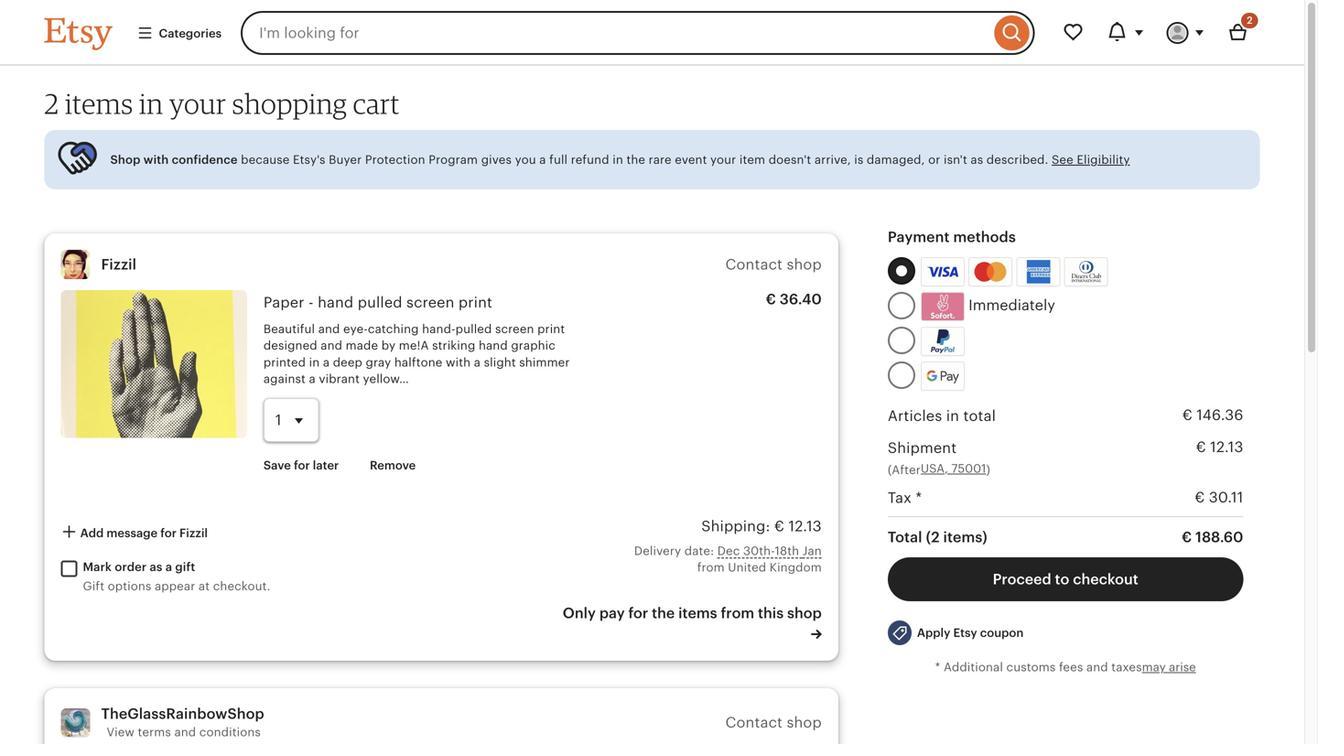 Task type: locate. For each thing, give the bounding box(es) containing it.
1 horizontal spatial your
[[710, 153, 736, 167]]

for right message
[[160, 526, 177, 540]]

€ down € 146.36
[[1196, 439, 1206, 455]]

as right "order"
[[150, 560, 162, 574]]

beautiful and eye-catching hand-pulled screen print designed and made by me!a striking hand graphic printed in a deep gray halftone with a slight shimmer against a vibrant yellow…
[[263, 322, 570, 386]]

immediately
[[965, 297, 1055, 314]]

1 vertical spatial contact shop
[[725, 715, 822, 731]]

theglassrainbowshop view terms and conditions
[[101, 706, 264, 739]]

2 link
[[1216, 11, 1260, 55]]

0 horizontal spatial as
[[150, 560, 162, 574]]

0 horizontal spatial 2
[[44, 86, 59, 120]]

€ left 36.40
[[766, 291, 776, 308]]

with right shop
[[144, 153, 169, 167]]

1 vertical spatial for
[[160, 526, 177, 540]]

€ up 18th
[[774, 518, 784, 534]]

shipment
[[888, 440, 957, 456]]

1 vertical spatial contact
[[725, 715, 783, 731]]

pay
[[599, 605, 625, 622]]

in
[[139, 86, 163, 120], [613, 153, 623, 167], [309, 355, 320, 369], [946, 408, 959, 424]]

12.13 down 146.36
[[1210, 439, 1243, 455]]

visa image
[[927, 264, 958, 280]]

tax *
[[888, 490, 922, 506]]

eye-
[[343, 322, 368, 336]]

1 horizontal spatial hand
[[479, 339, 508, 352]]

1 vertical spatial items
[[678, 605, 717, 622]]

2
[[1247, 15, 1253, 26], [44, 86, 59, 120]]

save
[[263, 459, 291, 472]]

contact shop for fizzil image
[[725, 256, 822, 273]]

print up striking
[[458, 294, 492, 311]]

* right tax
[[916, 490, 922, 506]]

1 vertical spatial hand
[[479, 339, 508, 352]]

printed
[[263, 355, 306, 369]]

kingdom
[[770, 561, 822, 574]]

from
[[697, 561, 725, 574], [721, 605, 754, 622]]

contact shop button
[[725, 256, 822, 273], [725, 715, 822, 731]]

0 vertical spatial screen
[[406, 294, 454, 311]]

pulled up striking
[[455, 322, 492, 336]]

contact shop
[[725, 256, 822, 273], [725, 715, 822, 731]]

payment methods
[[888, 229, 1016, 245]]

1 horizontal spatial print
[[537, 322, 565, 336]]

for right pay
[[628, 605, 648, 622]]

and right 'fees'
[[1086, 660, 1108, 674]]

none search field inside categories banner
[[241, 11, 1035, 55]]

€ 36.40
[[766, 291, 822, 308]]

1 vertical spatial your
[[710, 153, 736, 167]]

1 contact from the top
[[725, 256, 783, 273]]

1 vertical spatial fizzil
[[179, 526, 208, 540]]

from down "date:"
[[697, 561, 725, 574]]

0 horizontal spatial for
[[160, 526, 177, 540]]

mastercard image
[[971, 260, 1010, 284]]

articles in total
[[888, 408, 996, 424]]

2 contact from the top
[[725, 715, 783, 731]]

arise
[[1169, 660, 1196, 674]]

1 horizontal spatial fizzil
[[179, 526, 208, 540]]

a left "vibrant"
[[309, 372, 316, 386]]

*
[[916, 490, 922, 506], [935, 660, 940, 674]]

pulled up the catching
[[358, 294, 402, 311]]

0 vertical spatial contact shop button
[[725, 256, 822, 273]]

save for later
[[263, 459, 339, 472]]

against
[[263, 372, 306, 386]]

1 horizontal spatial the
[[652, 605, 675, 622]]

your left item on the top right of page
[[710, 153, 736, 167]]

usa, 75001 button
[[921, 461, 986, 477]]

* additional customs fees and taxes may arise
[[935, 660, 1196, 674]]

the
[[626, 153, 645, 167], [652, 605, 675, 622]]

1 horizontal spatial with
[[446, 355, 471, 369]]

€ left 30.11
[[1195, 489, 1205, 506]]

0 vertical spatial contact
[[725, 256, 783, 273]]

in inside beautiful and eye-catching hand-pulled screen print designed and made by me!a striking hand graphic printed in a deep gray halftone with a slight shimmer against a vibrant yellow…
[[309, 355, 320, 369]]

0 vertical spatial the
[[626, 153, 645, 167]]

1 vertical spatial contact shop button
[[725, 715, 822, 731]]

1 vertical spatial screen
[[495, 322, 534, 336]]

print up the graphic
[[537, 322, 565, 336]]

mark order as a gift gift options appear at checkout.
[[83, 560, 270, 593]]

€ for € 30.11
[[1195, 489, 1205, 506]]

you
[[515, 153, 536, 167]]

etsy
[[953, 626, 977, 640]]

1 horizontal spatial items
[[678, 605, 717, 622]]

1 horizontal spatial 12.13
[[1210, 439, 1243, 455]]

€ 188.60
[[1182, 529, 1243, 545]]

screen inside beautiful and eye-catching hand-pulled screen print designed and made by me!a striking hand graphic printed in a deep gray halftone with a slight shimmer against a vibrant yellow…
[[495, 322, 534, 336]]

with inside beautiful and eye-catching hand-pulled screen print designed and made by me!a striking hand graphic printed in a deep gray halftone with a slight shimmer against a vibrant yellow…
[[446, 355, 471, 369]]

1 horizontal spatial for
[[294, 459, 310, 472]]

me!a
[[399, 339, 429, 352]]

0 horizontal spatial with
[[144, 153, 169, 167]]

* down apply
[[935, 660, 940, 674]]

the right pay
[[652, 605, 675, 622]]

and left eye-
[[318, 322, 340, 336]]

the inside 'only pay for the items from this shop' link
[[652, 605, 675, 622]]

1 vertical spatial 2
[[44, 86, 59, 120]]

items)
[[943, 529, 987, 545]]

0 horizontal spatial 12.13
[[788, 518, 822, 534]]

1 vertical spatial shop
[[787, 605, 822, 622]]

fizzil up gift
[[179, 526, 208, 540]]

fizzil
[[101, 256, 136, 273], [179, 526, 208, 540]]

and down theglassrainbowshop at the left of the page
[[174, 725, 196, 739]]

cart
[[353, 86, 400, 120]]

jan
[[802, 544, 822, 558]]

1 contact shop button from the top
[[725, 256, 822, 273]]

0 vertical spatial contact shop
[[725, 256, 822, 273]]

as inside 'mark order as a gift gift options appear at checkout.'
[[150, 560, 162, 574]]

with
[[144, 153, 169, 167], [446, 355, 471, 369]]

delivery
[[634, 544, 681, 558]]

30.11
[[1209, 489, 1243, 506]]

1 vertical spatial *
[[935, 660, 940, 674]]

fizzil right fizzil image
[[101, 256, 136, 273]]

your up confidence
[[169, 86, 226, 120]]

sofort image
[[923, 295, 962, 319]]

0 horizontal spatial hand
[[318, 294, 354, 311]]

0 horizontal spatial fizzil
[[101, 256, 136, 273]]

only pay for the items from this shop
[[563, 605, 822, 622]]

0 vertical spatial as
[[971, 153, 983, 167]]

0 horizontal spatial the
[[626, 153, 645, 167]]

36.40
[[780, 291, 822, 308]]

18th
[[775, 544, 799, 558]]

0 vertical spatial shop
[[787, 256, 822, 273]]

1 horizontal spatial pulled
[[455, 322, 492, 336]]

checkout.
[[213, 580, 270, 593]]

hand up slight
[[479, 339, 508, 352]]

because
[[241, 153, 290, 167]]

1 vertical spatial print
[[537, 322, 565, 336]]

in down designed on the top left
[[309, 355, 320, 369]]

None search field
[[241, 11, 1035, 55]]

fizzil image
[[61, 250, 90, 279]]

2 contact shop from the top
[[725, 715, 822, 731]]

paper - hand pulled screen print
[[263, 294, 492, 311]]

a left gift
[[165, 560, 172, 574]]

0 horizontal spatial *
[[916, 490, 922, 506]]

0 vertical spatial fizzil
[[101, 256, 136, 273]]

0 vertical spatial pulled
[[358, 294, 402, 311]]

0 vertical spatial 2
[[1247, 15, 1253, 26]]

categories
[[159, 26, 222, 40]]

contact shop button for fizzil image
[[725, 256, 822, 273]]

with down striking
[[446, 355, 471, 369]]

2 horizontal spatial for
[[628, 605, 648, 622]]

0 vertical spatial your
[[169, 86, 226, 120]]

for
[[294, 459, 310, 472], [160, 526, 177, 540], [628, 605, 648, 622]]

as right isn't
[[971, 153, 983, 167]]

the left the rare
[[626, 153, 645, 167]]

12.13 up jan on the right bottom of page
[[788, 518, 822, 534]]

add message for fizzil button
[[47, 515, 222, 550]]

shipping:
[[701, 518, 770, 534]]

proceed to checkout button
[[888, 557, 1243, 601]]

1 vertical spatial from
[[721, 605, 754, 622]]

is
[[854, 153, 863, 167]]

message
[[107, 526, 158, 540]]

€ left 146.36
[[1182, 407, 1193, 423]]

€ left 188.60
[[1182, 529, 1192, 545]]

1 vertical spatial pulled
[[455, 322, 492, 336]]

2 vertical spatial for
[[628, 605, 648, 622]]

from left this
[[721, 605, 754, 622]]

print
[[458, 294, 492, 311], [537, 322, 565, 336]]

1 contact shop from the top
[[725, 256, 822, 273]]

12.13
[[1210, 439, 1243, 455], [788, 518, 822, 534]]

contact for theglassrainbowshop icon
[[725, 715, 783, 731]]

1 vertical spatial with
[[446, 355, 471, 369]]

arrive,
[[814, 153, 851, 167]]

2 vertical spatial shop
[[787, 715, 822, 731]]

1 vertical spatial as
[[150, 560, 162, 574]]

€ 12.13
[[1196, 439, 1243, 455]]

2 inside categories banner
[[1247, 15, 1253, 26]]

0 vertical spatial from
[[697, 561, 725, 574]]

designed
[[263, 339, 317, 352]]

2 contact shop button from the top
[[725, 715, 822, 731]]

may
[[1142, 660, 1166, 674]]

items down "delivery date: dec 30th-18th jan from united kingdom" on the bottom of page
[[678, 605, 717, 622]]

conditions
[[199, 725, 261, 739]]

0 horizontal spatial items
[[65, 86, 133, 120]]

eligibility
[[1077, 153, 1130, 167]]

-
[[308, 294, 314, 311]]

a left slight
[[474, 355, 481, 369]]

screen up hand-
[[406, 294, 454, 311]]

1 horizontal spatial screen
[[495, 322, 534, 336]]

usa,
[[921, 462, 948, 476]]

0 horizontal spatial your
[[169, 86, 226, 120]]

confidence
[[172, 153, 238, 167]]

for inside dropdown button
[[160, 526, 177, 540]]

0 horizontal spatial print
[[458, 294, 492, 311]]

a inside 'mark order as a gift gift options appear at checkout.'
[[165, 560, 172, 574]]

delivery date: dec 30th-18th jan from united kingdom
[[634, 544, 822, 574]]

1 horizontal spatial 2
[[1247, 15, 1253, 26]]

for left later on the left bottom
[[294, 459, 310, 472]]

0 vertical spatial for
[[294, 459, 310, 472]]

a up "vibrant"
[[323, 355, 330, 369]]

categories banner
[[11, 0, 1293, 66]]

from inside "delivery date: dec 30th-18th jan from united kingdom"
[[697, 561, 725, 574]]

screen up the graphic
[[495, 322, 534, 336]]

items up shop
[[65, 86, 133, 120]]

1 vertical spatial the
[[652, 605, 675, 622]]

shop with confidence because etsy's buyer protection program gives you a full refund in the rare event your item doesn't arrive, is damaged, or isn't as described. see eligibility
[[110, 153, 1130, 167]]

add message for fizzil
[[77, 526, 208, 540]]

view terms and conditions button
[[107, 725, 261, 739]]

pulled inside beautiful and eye-catching hand-pulled screen print designed and made by me!a striking hand graphic printed in a deep gray halftone with a slight shimmer against a vibrant yellow…
[[455, 322, 492, 336]]

paper - hand pulled screen print image
[[61, 290, 247, 438]]

american express image
[[1019, 260, 1057, 284]]

hand right -
[[318, 294, 354, 311]]

0 vertical spatial print
[[458, 294, 492, 311]]

your
[[169, 86, 226, 120], [710, 153, 736, 167]]

0 horizontal spatial pulled
[[358, 294, 402, 311]]

damaged,
[[867, 153, 925, 167]]



Task type: describe. For each thing, give the bounding box(es) containing it.
gift
[[175, 560, 195, 574]]

methods
[[953, 229, 1016, 245]]

apply
[[917, 626, 950, 640]]

for inside button
[[294, 459, 310, 472]]

made
[[346, 339, 378, 352]]

this
[[758, 605, 784, 622]]

0 vertical spatial items
[[65, 86, 133, 120]]

and up the deep
[[321, 339, 342, 352]]

0 vertical spatial hand
[[318, 294, 354, 311]]

buyer
[[329, 153, 362, 167]]

€ for € 36.40
[[766, 291, 776, 308]]

appear
[[155, 580, 195, 593]]

1 horizontal spatial as
[[971, 153, 983, 167]]

date:
[[684, 544, 714, 558]]

see eligibility link
[[1052, 153, 1130, 167]]

146.36
[[1197, 407, 1243, 423]]

by
[[381, 339, 396, 352]]

tax
[[888, 490, 912, 506]]

paypal image
[[923, 330, 962, 353]]

contact for fizzil image
[[725, 256, 783, 273]]

only pay for the items from this shop link
[[555, 603, 822, 644]]

doesn't
[[769, 153, 811, 167]]

theglassrainbowshop
[[101, 706, 264, 722]]

terms
[[138, 725, 171, 739]]

€ for € 188.60
[[1182, 529, 1192, 545]]

shopping
[[232, 86, 347, 120]]

remove
[[370, 459, 416, 472]]

protection
[[365, 153, 425, 167]]

checkout
[[1073, 571, 1138, 588]]

contact shop button for theglassrainbowshop icon
[[725, 715, 822, 731]]

paper
[[263, 294, 304, 311]]

€ for € 146.36
[[1182, 407, 1193, 423]]

and inside theglassrainbowshop view terms and conditions
[[174, 725, 196, 739]]

gift
[[83, 580, 104, 593]]

shop
[[110, 153, 141, 167]]

€ 146.36
[[1182, 407, 1243, 423]]

hand-
[[422, 322, 456, 336]]

item
[[739, 153, 765, 167]]

0 vertical spatial with
[[144, 153, 169, 167]]

fees
[[1059, 660, 1083, 674]]

proceed to checkout
[[993, 571, 1138, 588]]

for for add message for fizzil
[[160, 526, 177, 540]]

0 vertical spatial *
[[916, 490, 922, 506]]

beautiful
[[263, 322, 315, 336]]

1 horizontal spatial *
[[935, 660, 940, 674]]

I'm looking for text field
[[241, 11, 990, 55]]

€ for € 12.13
[[1196, 439, 1206, 455]]

0 vertical spatial 12.13
[[1210, 439, 1243, 455]]

refund
[[571, 153, 609, 167]]

total
[[888, 529, 922, 545]]

a left full
[[539, 153, 546, 167]]

event
[[675, 153, 707, 167]]

apply etsy coupon
[[917, 626, 1024, 640]]

halftone
[[394, 355, 442, 369]]

proceed
[[993, 571, 1051, 588]]

€ 30.11
[[1195, 489, 1243, 506]]

may arise button
[[1142, 659, 1196, 676]]

fizzil inside dropdown button
[[179, 526, 208, 540]]

yellow…
[[363, 372, 409, 386]]

save for later button
[[250, 448, 353, 482]]

mark
[[83, 560, 112, 574]]

at
[[199, 580, 210, 593]]

)
[[986, 463, 990, 477]]

30th-
[[743, 544, 775, 558]]

striking
[[432, 339, 475, 352]]

articles
[[888, 408, 942, 424]]

slight
[[484, 355, 516, 369]]

or
[[928, 153, 940, 167]]

in left total
[[946, 408, 959, 424]]

options
[[108, 580, 151, 593]]

dec
[[717, 544, 740, 558]]

contact shop for theglassrainbowshop icon
[[725, 715, 822, 731]]

order
[[115, 560, 147, 574]]

apply etsy coupon button
[[874, 612, 1037, 654]]

hand inside beautiful and eye-catching hand-pulled screen print designed and made by me!a striking hand graphic printed in a deep gray halftone with a slight shimmer against a vibrant yellow…
[[479, 339, 508, 352]]

rare
[[649, 153, 672, 167]]

graphic
[[511, 339, 556, 352]]

isn't
[[944, 153, 967, 167]]

catching
[[368, 322, 419, 336]]

taxes
[[1111, 660, 1142, 674]]

188.60
[[1195, 529, 1243, 545]]

to
[[1055, 571, 1069, 588]]

theglassrainbowshop image
[[61, 708, 90, 738]]

shipping: € 12.13
[[701, 518, 822, 534]]

in up shop
[[139, 86, 163, 120]]

add
[[80, 526, 104, 540]]

shimmer
[[519, 355, 570, 369]]

united
[[728, 561, 766, 574]]

2 for 2
[[1247, 15, 1253, 26]]

print inside beautiful and eye-catching hand-pulled screen print designed and made by me!a striking hand graphic printed in a deep gray halftone with a slight shimmer against a vibrant yellow…
[[537, 322, 565, 336]]

gives
[[481, 153, 512, 167]]

diners image
[[1067, 260, 1105, 284]]

(after usa, 75001 )
[[888, 462, 990, 477]]

shop for theglassrainbowshop icon
[[787, 715, 822, 731]]

(2
[[926, 529, 940, 545]]

additional
[[944, 660, 1003, 674]]

1 vertical spatial 12.13
[[788, 518, 822, 534]]

shop for fizzil image
[[787, 256, 822, 273]]

only
[[563, 605, 596, 622]]

google pay image
[[922, 363, 964, 390]]

remove button
[[356, 448, 429, 482]]

0 horizontal spatial screen
[[406, 294, 454, 311]]

for for only pay for the items from this shop
[[628, 605, 648, 622]]

vibrant
[[319, 372, 360, 386]]

2 items in your shopping cart
[[44, 86, 400, 120]]

2 for 2 items in your shopping cart
[[44, 86, 59, 120]]

see
[[1052, 153, 1073, 167]]

in right the refund
[[613, 153, 623, 167]]



Task type: vqa. For each thing, say whether or not it's contained in the screenshot.


